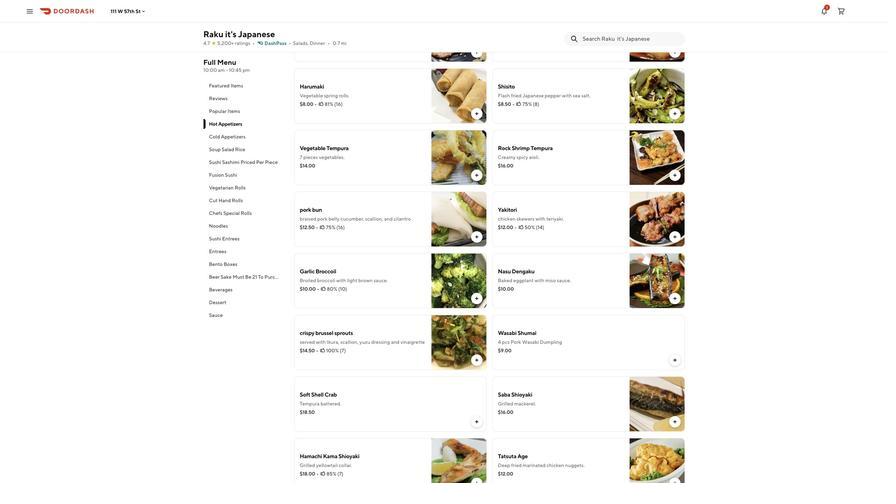 Task type: locate. For each thing, give the bounding box(es) containing it.
1 sauce. from the left
[[374, 278, 388, 284]]

• down yellowtail
[[317, 472, 319, 477]]

shisito image
[[630, 68, 685, 124]]

chicken inside tatsuta age deep fried marinated chicken nuggets. $12.00
[[547, 463, 564, 469]]

(7) for shioyaki
[[337, 472, 343, 477]]

mi
[[341, 40, 347, 46]]

tempura up $18.50 at the left of page
[[300, 401, 320, 407]]

1 vertical spatial (7)
[[337, 472, 343, 477]]

yellowtail
[[316, 463, 338, 469]]

wasabi shumai 4 pcs pork wasabi dumpling $9.00
[[498, 330, 562, 354]]

and inside pork bun braised pork belly cucumber, scallion, and cilantro .
[[384, 216, 393, 222]]

0 horizontal spatial 75%
[[326, 225, 336, 230]]

priced
[[241, 160, 255, 165]]

1 vertical spatial $18.00
[[300, 472, 315, 477]]

85% (7)
[[327, 472, 343, 477]]

sushi down sashimi
[[225, 172, 237, 178]]

grilled down hamachi
[[300, 463, 315, 469]]

shioyaki up mackerel.
[[511, 392, 532, 399]]

$18.00 • down hamachi
[[300, 472, 319, 477]]

sauce
[[209, 313, 223, 318]]

1 vertical spatial appetizers
[[221, 134, 246, 140]]

chefs
[[209, 211, 222, 216]]

items for featured items
[[231, 83, 243, 89]]

with
[[562, 93, 572, 99], [536, 216, 545, 222], [336, 278, 346, 284], [535, 278, 544, 284], [316, 340, 326, 345]]

$16.00
[[498, 163, 513, 169], [498, 410, 513, 416]]

0 vertical spatial (14)
[[337, 40, 346, 45]]

0 vertical spatial chicken
[[498, 216, 516, 222]]

2 horizontal spatial tempura
[[531, 145, 553, 152]]

rice
[[235, 147, 245, 152]]

• right $8.00
[[315, 101, 317, 107]]

entrees up bento
[[209, 249, 227, 255]]

$10.00 down baked
[[498, 287, 514, 292]]

japanese up ratings
[[238, 29, 275, 39]]

miso
[[545, 278, 556, 284]]

age inside tatsuta age deep fried marinated chicken nuggets. $12.00
[[518, 454, 528, 460]]

$18.00 down miso
[[300, 40, 315, 45]]

75% down belly
[[326, 225, 336, 230]]

popular items
[[209, 109, 240, 114]]

fried right flash
[[511, 93, 522, 99]]

ratings
[[235, 40, 250, 46]]

1 horizontal spatial $10.00
[[498, 287, 514, 292]]

fried right deep
[[511, 463, 522, 469]]

• down skewers
[[515, 225, 517, 230]]

tempura inside the vegetable tempura 7 pieces vegetables. $14.00
[[327, 145, 349, 152]]

shioyaki inside hamachi kama shioyaki grilled yellowtail collar.
[[338, 454, 360, 460]]

1 horizontal spatial (14)
[[536, 225, 544, 230]]

chicken left nuggets.
[[547, 463, 564, 469]]

vegetable inside harumaki vegetable spring rolls.
[[300, 93, 323, 99]]

harumaki image
[[431, 68, 487, 124]]

pork bun image
[[431, 192, 487, 247]]

yakitori image
[[630, 192, 685, 247]]

appetizers up "salad"
[[221, 134, 246, 140]]

1 vertical spatial scallion,
[[340, 340, 359, 345]]

grilled down saba
[[498, 401, 513, 407]]

shioyaki up collar.
[[338, 454, 360, 460]]

2 $18.00 from the top
[[300, 472, 315, 477]]

menu
[[217, 58, 236, 66]]

1 vertical spatial items
[[228, 109, 240, 114]]

pork down 'bun'
[[317, 216, 328, 222]]

• down broccoli on the left bottom of page
[[317, 287, 319, 292]]

add item to cart image
[[672, 49, 678, 55], [672, 111, 678, 117], [474, 173, 480, 178], [672, 173, 678, 178], [672, 296, 678, 302], [474, 358, 480, 363], [672, 358, 678, 363], [672, 481, 678, 484]]

rolls right hand
[[232, 198, 243, 204]]

cod
[[328, 22, 338, 28]]

1 vertical spatial $12.00
[[498, 472, 513, 477]]

fusion sushi button
[[203, 169, 286, 182]]

(16) for vegetable
[[334, 101, 343, 107]]

1 vertical spatial japanese
[[523, 93, 544, 99]]

(14) right 92%
[[337, 40, 346, 45]]

japanese up 75% (8)
[[523, 93, 544, 99]]

scallion, inside pork bun braised pork belly cucumber, scallion, and cilantro .
[[365, 216, 383, 222]]

salads, dinner • 0.7 mi
[[293, 40, 347, 46]]

soup salad rice
[[209, 147, 245, 152]]

ikura,
[[327, 340, 339, 345]]

age left tofu
[[498, 22, 508, 28]]

0 horizontal spatial $10.00
[[300, 287, 316, 292]]

0 vertical spatial $16.00
[[498, 163, 513, 169]]

0 horizontal spatial scallion,
[[340, 340, 359, 345]]

bun
[[312, 207, 322, 213]]

rolls down cut hand rolls button
[[241, 211, 252, 216]]

add item to cart image for rock shrimp tempura
[[672, 173, 678, 178]]

skewers
[[517, 216, 535, 222]]

1 vertical spatial $18.00 •
[[300, 472, 319, 477]]

sake
[[221, 274, 232, 280]]

age
[[498, 22, 508, 28], [518, 454, 528, 460]]

with up 50% (14)
[[536, 216, 545, 222]]

1 vertical spatial 75%
[[326, 225, 336, 230]]

$16.00 down saba
[[498, 410, 513, 416]]

• for 50% (14)
[[515, 225, 517, 230]]

with inside shisito flash fried japanese pepper with sea salt.
[[562, 93, 572, 99]]

dessert
[[209, 300, 226, 306]]

$8.50 •
[[498, 101, 515, 107]]

wasabi
[[498, 330, 517, 337], [522, 340, 539, 345]]

full
[[203, 58, 216, 66]]

(16) right 81%
[[334, 101, 343, 107]]

w
[[118, 8, 123, 14]]

garlic
[[300, 268, 315, 275]]

0 vertical spatial items
[[231, 83, 243, 89]]

add item to cart image for shisito
[[672, 111, 678, 117]]

with left "miso"
[[535, 278, 544, 284]]

50%
[[525, 225, 535, 230]]

2 $12.00 from the top
[[498, 472, 513, 477]]

0.7
[[333, 40, 340, 46]]

$18.00 •
[[300, 40, 319, 45], [300, 472, 319, 477]]

0 horizontal spatial chicken
[[498, 216, 516, 222]]

spring
[[324, 93, 338, 99]]

appetizers up cold appetizers
[[218, 121, 242, 127]]

notification bell image
[[820, 7, 829, 15]]

$16.00 down the creamy in the top right of the page
[[498, 163, 513, 169]]

sushi for sushi entrees
[[209, 236, 221, 242]]

shell
[[311, 392, 324, 399]]

0 vertical spatial vegetable
[[300, 93, 323, 99]]

1 horizontal spatial tempura
[[327, 145, 349, 152]]

vegetable tempura image
[[431, 130, 487, 185]]

(7) right 85%
[[337, 472, 343, 477]]

1 vertical spatial shioyaki
[[338, 454, 360, 460]]

1 vertical spatial (16)
[[336, 225, 345, 230]]

(7) for sprouts
[[340, 348, 346, 354]]

0 horizontal spatial pork
[[300, 207, 311, 213]]

beer
[[209, 274, 220, 280]]

0 vertical spatial shioyaki
[[511, 392, 532, 399]]

• right ratings
[[253, 40, 255, 46]]

hot
[[209, 121, 217, 127]]

1 vertical spatial grilled
[[300, 463, 315, 469]]

2 $10.00 from the left
[[498, 287, 514, 292]]

1 $18.00 • from the top
[[300, 40, 319, 45]]

shumai
[[518, 330, 536, 337]]

wasabi up pcs
[[498, 330, 517, 337]]

(16) down belly
[[336, 225, 345, 230]]

$12.50 •
[[300, 225, 318, 230]]

with left sea
[[562, 93, 572, 99]]

and inside crispy brussel sprouts served with ikura, scallion, yuzu dressing and vinaigrette
[[391, 340, 400, 345]]

2 $18.00 • from the top
[[300, 472, 319, 477]]

and right dressing
[[391, 340, 400, 345]]

pork bun braised pork belly cucumber, scallion, and cilantro .
[[300, 207, 413, 222]]

2 $16.00 from the top
[[498, 410, 513, 416]]

0 vertical spatial and
[[384, 216, 393, 222]]

75% for flash
[[522, 101, 532, 107]]

beer sake must be 21 to purchase button
[[203, 271, 286, 284]]

(16) for bun
[[336, 225, 345, 230]]

1 vegetable from the top
[[300, 93, 323, 99]]

tempura up 'aioli.'
[[531, 145, 553, 152]]

items up hot appetizers
[[228, 109, 240, 114]]

•
[[317, 40, 319, 45], [253, 40, 255, 46], [289, 40, 291, 46], [328, 40, 330, 46], [315, 101, 317, 107], [513, 101, 515, 107], [316, 225, 318, 230], [515, 225, 517, 230], [317, 287, 319, 292], [316, 348, 318, 354], [317, 472, 319, 477]]

appetizers for hot appetizers
[[218, 121, 242, 127]]

fried inside tatsuta age deep fried marinated chicken nuggets. $12.00
[[511, 463, 522, 469]]

1 horizontal spatial grilled
[[498, 401, 513, 407]]

sushi down soup
[[209, 160, 221, 165]]

1 horizontal spatial japanese
[[523, 93, 544, 99]]

0 horizontal spatial age
[[498, 22, 508, 28]]

with inside garlic broccoil broiled broccoli with light brown sauce.
[[336, 278, 346, 284]]

$12.00 down deep
[[498, 472, 513, 477]]

1 horizontal spatial 75%
[[522, 101, 532, 107]]

vegetable up pieces
[[300, 145, 326, 152]]

• left salads,
[[289, 40, 291, 46]]

teriyaki.
[[546, 216, 564, 222]]

1 vertical spatial fried
[[511, 463, 522, 469]]

appetizers inside button
[[221, 134, 246, 140]]

salt.
[[581, 93, 591, 99]]

entrees down noodles
[[222, 236, 240, 242]]

0 vertical spatial wasabi
[[498, 330, 517, 337]]

harumaki vegetable spring rolls.
[[300, 83, 349, 99]]

with for broccoil
[[336, 278, 346, 284]]

1 vertical spatial and
[[391, 340, 400, 345]]

sushi for sushi sashimi priced per piece
[[209, 160, 221, 165]]

• left 92%
[[317, 40, 319, 45]]

(14)
[[337, 40, 346, 45], [536, 225, 544, 230]]

0 vertical spatial japanese
[[238, 29, 275, 39]]

0 vertical spatial $18.00
[[300, 40, 315, 45]]

scallion, inside crispy brussel sprouts served with ikura, scallion, yuzu dressing and vinaigrette
[[340, 340, 359, 345]]

items
[[231, 83, 243, 89], [228, 109, 240, 114]]

featured items button
[[203, 79, 286, 92]]

(7) right 100%
[[340, 348, 346, 354]]

(14) right 50%
[[536, 225, 544, 230]]

1 $12.00 from the top
[[498, 225, 513, 230]]

light
[[347, 278, 357, 284]]

chicken inside the "yakitori chicken skewers with teriyaki."
[[498, 216, 516, 222]]

deep
[[498, 463, 510, 469]]

0 vertical spatial appetizers
[[218, 121, 242, 127]]

2 vertical spatial rolls
[[241, 211, 252, 216]]

$14.00
[[300, 163, 315, 169]]

2 sauce. from the left
[[557, 278, 571, 284]]

• right $12.50
[[316, 225, 318, 230]]

1 $16.00 from the top
[[498, 163, 513, 169]]

scallion, right the cucumber,
[[365, 216, 383, 222]]

sprouts
[[334, 330, 353, 337]]

appetizers for cold appetizers
[[221, 134, 246, 140]]

japanese
[[238, 29, 275, 39], [523, 93, 544, 99]]

vegetable
[[300, 93, 323, 99], [300, 145, 326, 152]]

0 vertical spatial age
[[498, 22, 508, 28]]

$18.00 for 92%
[[300, 40, 315, 45]]

tatsuta
[[498, 454, 517, 460]]

1 vertical spatial $16.00
[[498, 410, 513, 416]]

dengaku
[[512, 268, 535, 275]]

0 vertical spatial scallion,
[[365, 216, 383, 222]]

wasabi down shumai on the bottom of the page
[[522, 340, 539, 345]]

mackerel.
[[514, 401, 536, 407]]

$18.00 • down miso
[[300, 40, 319, 45]]

sauce. right "miso"
[[557, 278, 571, 284]]

0 horizontal spatial (14)
[[337, 40, 346, 45]]

age up marinated
[[518, 454, 528, 460]]

items inside popular items button
[[228, 109, 240, 114]]

100% (7)
[[326, 348, 346, 354]]

scallion,
[[365, 216, 383, 222], [340, 340, 359, 345]]

$10.00 down broiled
[[300, 287, 316, 292]]

it's
[[225, 29, 237, 39]]

(14) for 92% (14)
[[337, 40, 346, 45]]

1 vertical spatial chicken
[[547, 463, 564, 469]]

10:45
[[229, 67, 242, 73]]

pork
[[511, 340, 521, 345]]

add item to cart image for crispy brussel sprouts
[[474, 358, 480, 363]]

1 horizontal spatial scallion,
[[365, 216, 383, 222]]

1 horizontal spatial shioyaki
[[511, 392, 532, 399]]

75% for bun
[[326, 225, 336, 230]]

-
[[226, 67, 228, 73]]

1 vertical spatial (14)
[[536, 225, 544, 230]]

75%
[[522, 101, 532, 107], [326, 225, 336, 230]]

braised
[[300, 216, 316, 222]]

add item to cart image for nasu dengaku
[[672, 296, 678, 302]]

add item to cart image for yakitori
[[672, 234, 678, 240]]

0 horizontal spatial wasabi
[[498, 330, 517, 337]]

$14.50
[[300, 348, 315, 354]]

0 vertical spatial grilled
[[498, 401, 513, 407]]

with for dengaku
[[535, 278, 544, 284]]

broccoil
[[316, 268, 336, 275]]

• for 81% (16)
[[315, 101, 317, 107]]

belly
[[329, 216, 340, 222]]

garlic broccoil broiled broccoli with light brown sauce.
[[300, 268, 388, 284]]

$18.00 down hamachi
[[300, 472, 315, 477]]

0 horizontal spatial japanese
[[238, 29, 275, 39]]

10:00
[[203, 67, 217, 73]]

with up (10) on the bottom left of the page
[[336, 278, 346, 284]]

cold appetizers button
[[203, 130, 286, 143]]

rolls inside button
[[241, 211, 252, 216]]

scallion, down sprouts
[[340, 340, 359, 345]]

items up the reviews button
[[231, 83, 243, 89]]

with inside nasu dengaku baked eggplant with miso sauce. $10.00
[[535, 278, 544, 284]]

2 vegetable from the top
[[300, 145, 326, 152]]

0 horizontal spatial shioyaki
[[338, 454, 360, 460]]

0 vertical spatial $12.00
[[498, 225, 513, 230]]

add item to cart image
[[474, 49, 480, 55], [474, 111, 480, 117], [474, 234, 480, 240], [672, 234, 678, 240], [474, 296, 480, 302], [474, 419, 480, 425], [672, 419, 678, 425], [474, 481, 480, 484]]

0 vertical spatial $18.00 •
[[300, 40, 319, 45]]

bento boxes
[[209, 262, 237, 267]]

0 horizontal spatial grilled
[[300, 463, 315, 469]]

and left cilantro
[[384, 216, 393, 222]]

7
[[300, 155, 302, 160]]

0 vertical spatial (16)
[[334, 101, 343, 107]]

tempura inside soft shell crab tempura battered. $18.50
[[300, 401, 320, 407]]

75% left (8)
[[522, 101, 532, 107]]

sashimi
[[222, 160, 240, 165]]

1 horizontal spatial sauce.
[[557, 278, 571, 284]]

1 vertical spatial pork
[[317, 216, 328, 222]]

1 horizontal spatial chicken
[[547, 463, 564, 469]]

85%
[[327, 472, 336, 477]]

add item to cart image for harumaki
[[474, 111, 480, 117]]

1 vertical spatial age
[[518, 454, 528, 460]]

grilled inside saba shioyaki grilled mackerel. $16.00
[[498, 401, 513, 407]]

vegetable down 'harumaki' on the top of the page
[[300, 93, 323, 99]]

$10.00 inside nasu dengaku baked eggplant with miso sauce. $10.00
[[498, 287, 514, 292]]

0 vertical spatial (7)
[[340, 348, 346, 354]]

with down brussel
[[316, 340, 326, 345]]

pork up the braised
[[300, 207, 311, 213]]

sushi down noodles
[[209, 236, 221, 242]]

0 vertical spatial fried
[[511, 93, 522, 99]]

miso
[[300, 22, 312, 28]]

$16.00 inside rock shrimp tempura creamy spicy aioli. $16.00
[[498, 163, 513, 169]]

0 vertical spatial sushi
[[209, 160, 221, 165]]

with inside crispy brussel sprouts served with ikura, scallion, yuzu dressing and vinaigrette
[[316, 340, 326, 345]]

0 vertical spatial entrees
[[222, 236, 240, 242]]

• right $14.50
[[316, 348, 318, 354]]

rolls up cut hand rolls button
[[235, 185, 246, 191]]

2 vertical spatial sushi
[[209, 236, 221, 242]]

tempura up vegetables.
[[327, 145, 349, 152]]

age tofu
[[498, 22, 520, 28]]

(7)
[[340, 348, 346, 354], [337, 472, 343, 477]]

1 horizontal spatial pork
[[317, 216, 328, 222]]

1 $18.00 from the top
[[300, 40, 315, 45]]

• right $8.50
[[513, 101, 515, 107]]

1 vertical spatial rolls
[[232, 198, 243, 204]]

1 vertical spatial vegetable
[[300, 145, 326, 152]]

items inside featured items button
[[231, 83, 243, 89]]

$12.00 down yakitori
[[498, 225, 513, 230]]

1 horizontal spatial age
[[518, 454, 528, 460]]

0 horizontal spatial sauce.
[[374, 278, 388, 284]]

vegetable inside the vegetable tempura 7 pieces vegetables. $14.00
[[300, 145, 326, 152]]

1 horizontal spatial wasabi
[[522, 340, 539, 345]]

0 vertical spatial 75%
[[522, 101, 532, 107]]

0 horizontal spatial tempura
[[300, 401, 320, 407]]

chicken up $12.00 •
[[498, 216, 516, 222]]

sauce. right brown at the left bottom of page
[[374, 278, 388, 284]]



Task type: describe. For each thing, give the bounding box(es) containing it.
broiled
[[300, 278, 316, 284]]

piece
[[265, 160, 278, 165]]

dashpass •
[[265, 40, 291, 46]]

dessert button
[[203, 296, 286, 309]]

dinner
[[310, 40, 325, 46]]

0 vertical spatial pork
[[300, 207, 311, 213]]

add item to cart image for vegetable tempura
[[474, 173, 480, 178]]

80%
[[327, 287, 337, 292]]

4
[[498, 340, 501, 345]]

brussel
[[315, 330, 333, 337]]

add item to cart image for garlic broccoil
[[474, 296, 480, 302]]

garlic broccoil image
[[431, 254, 487, 309]]

81% (16)
[[325, 101, 343, 107]]

rock shrimp tempura image
[[630, 130, 685, 185]]

am
[[218, 67, 225, 73]]

crispy brussel sprouts image
[[431, 315, 487, 371]]

• for 80% (10)
[[317, 287, 319, 292]]

st
[[136, 8, 141, 14]]

$18.00 • for 92% (14)
[[300, 40, 319, 45]]

add item to cart image for pork bun
[[474, 234, 480, 240]]

with inside the "yakitori chicken skewers with teriyaki."
[[536, 216, 545, 222]]

saba
[[498, 392, 510, 399]]

featured
[[209, 83, 230, 89]]

beer sake must be 21 to purchase
[[209, 274, 286, 280]]

noodles button
[[203, 220, 286, 233]]

• for 85% (7)
[[317, 472, 319, 477]]

(14) for 50% (14)
[[536, 225, 544, 230]]

0 vertical spatial rolls
[[235, 185, 246, 191]]

popular
[[209, 109, 227, 114]]

saba shioyaki image
[[630, 377, 685, 432]]

sauce button
[[203, 309, 286, 322]]

yakitori
[[498, 207, 517, 213]]

• for 75% (8)
[[513, 101, 515, 107]]

dumpling
[[540, 340, 562, 345]]

$9.00
[[498, 348, 512, 354]]

shisito
[[498, 83, 515, 90]]

vegetable tempura 7 pieces vegetables. $14.00
[[300, 145, 349, 169]]

pcs
[[502, 340, 510, 345]]

cold appetizers
[[209, 134, 246, 140]]

scallion, for pork bun
[[365, 216, 383, 222]]

boxes
[[224, 262, 237, 267]]

kama
[[323, 454, 337, 460]]

$12.50
[[300, 225, 315, 230]]

• for 100% (7)
[[316, 348, 318, 354]]

cucumber,
[[341, 216, 364, 222]]

saba shioyaki grilled mackerel. $16.00
[[498, 392, 536, 416]]

salad
[[222, 147, 234, 152]]

5,200+
[[217, 40, 234, 46]]

noodles
[[209, 223, 228, 229]]

harumaki
[[300, 83, 324, 90]]

shioyaki inside saba shioyaki grilled mackerel. $16.00
[[511, 392, 532, 399]]

(8)
[[533, 101, 539, 107]]

flash
[[498, 93, 510, 99]]

$18.00 • for 85% (7)
[[300, 472, 319, 477]]

per
[[256, 160, 264, 165]]

Item Search search field
[[583, 35, 679, 43]]

items for popular items
[[228, 109, 240, 114]]

$8.00
[[300, 101, 313, 107]]

scallion, for crispy brussel sprouts
[[340, 340, 359, 345]]

soup salad rice button
[[203, 143, 286, 156]]

50% (14)
[[525, 225, 544, 230]]

sauce. inside garlic broccoil broiled broccoli with light brown sauce.
[[374, 278, 388, 284]]

• for 92% (14)
[[317, 40, 319, 45]]

grilled inside hamachi kama shioyaki grilled yellowtail collar.
[[300, 463, 315, 469]]

raku  it's japanese
[[203, 29, 275, 39]]

0 items, open order cart image
[[837, 7, 846, 15]]

crispy brussel sprouts served with ikura, scallion, yuzu dressing and vinaigrette
[[300, 330, 425, 345]]

open menu image
[[26, 7, 34, 15]]

$12.00 inside tatsuta age deep fried marinated chicken nuggets. $12.00
[[498, 472, 513, 477]]

vegetarian rolls button
[[203, 182, 286, 194]]

served
[[300, 340, 315, 345]]

hot appetizers
[[209, 121, 242, 127]]

full menu 10:00 am - 10:45 pm
[[203, 58, 250, 73]]

cold
[[209, 134, 220, 140]]

reviews
[[209, 96, 228, 101]]

57th
[[124, 8, 135, 14]]

sushi entrees button
[[203, 233, 286, 245]]

add item to cart image for hamachi kama shioyaki
[[474, 481, 480, 484]]

nasu dengaku image
[[630, 254, 685, 309]]

1 vertical spatial wasabi
[[522, 340, 539, 345]]

$18.00 for 85%
[[300, 472, 315, 477]]

tatsuta age image
[[630, 439, 685, 484]]

rolls for hand
[[232, 198, 243, 204]]

battered.
[[321, 401, 341, 407]]

with for brussel
[[316, 340, 326, 345]]

soup
[[209, 147, 221, 152]]

shisito flash fried japanese pepper with sea salt.
[[498, 83, 591, 99]]

pieces
[[303, 155, 318, 160]]

111 w 57th st
[[111, 8, 141, 14]]

cilantro
[[394, 216, 411, 222]]

$16.00 inside saba shioyaki grilled mackerel. $16.00
[[498, 410, 513, 416]]

tempura inside rock shrimp tempura creamy spicy aioli. $16.00
[[531, 145, 553, 152]]

special
[[223, 211, 240, 216]]

age tofu image
[[630, 7, 685, 62]]

chefs special rolls button
[[203, 207, 286, 220]]

pepper
[[545, 93, 561, 99]]

yuzu
[[359, 340, 370, 345]]

add item to cart image for tatsuta age
[[672, 481, 678, 484]]

1 vertical spatial sushi
[[225, 172, 237, 178]]

eggplant
[[513, 278, 534, 284]]

japanese inside shisito flash fried japanese pepper with sea salt.
[[523, 93, 544, 99]]

chefs special rolls
[[209, 211, 252, 216]]

• left 0.7
[[328, 40, 330, 46]]

cut hand rolls
[[209, 198, 243, 204]]

1 $10.00 from the left
[[300, 287, 316, 292]]

sauce. inside nasu dengaku baked eggplant with miso sauce. $10.00
[[557, 278, 571, 284]]

sushi entrees
[[209, 236, 240, 242]]

raku
[[203, 29, 223, 39]]

92%
[[327, 40, 336, 45]]

• for 75% (16)
[[316, 225, 318, 230]]

miso black cod image
[[431, 7, 487, 62]]

$8.00 •
[[300, 101, 317, 107]]

popular items button
[[203, 105, 286, 118]]

hamachi kama shioyaki image
[[431, 439, 487, 484]]

aioli.
[[529, 155, 540, 160]]

shrimp
[[512, 145, 530, 152]]

(10)
[[338, 287, 347, 292]]

rolls for special
[[241, 211, 252, 216]]

be
[[245, 274, 251, 280]]

fried inside shisito flash fried japanese pepper with sea salt.
[[511, 93, 522, 99]]

add item to cart image for saba shioyaki
[[672, 419, 678, 425]]

tatsuta age deep fried marinated chicken nuggets. $12.00
[[498, 454, 585, 477]]

black
[[313, 22, 327, 28]]

1 vertical spatial entrees
[[209, 249, 227, 255]]

broccoli
[[317, 278, 335, 284]]



Task type: vqa. For each thing, say whether or not it's contained in the screenshot.


